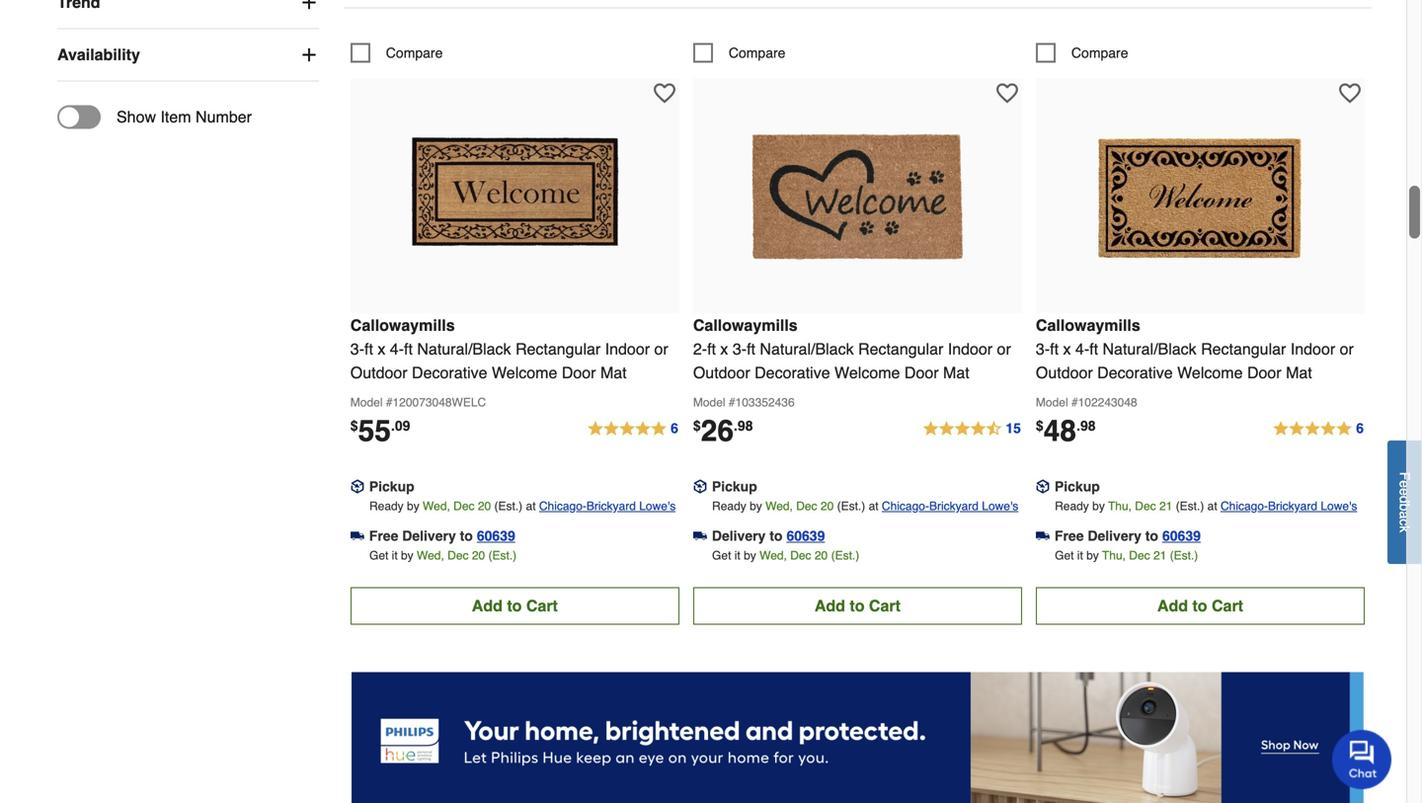 Task type: describe. For each thing, give the bounding box(es) containing it.
2 callowaymills 3-ft x 4-ft natural/black rectangular indoor or outdoor decorative welcome door mat image from the left
[[1092, 88, 1309, 306]]

it for 1st the 60639 button from left
[[392, 549, 398, 562]]

1002744650 element
[[350, 43, 443, 63]]

it for second the 60639 button from right
[[735, 549, 741, 562]]

2 heart outline image from the left
[[1339, 82, 1361, 104]]

1 heart outline image from the left
[[997, 82, 1018, 104]]

ready for 1st the 60639 button from left
[[369, 499, 404, 513]]

f e e d b a c k
[[1397, 472, 1413, 533]]

lowe's for chicago-brickyard lowe's button corresponding to 1st the 60639 button from left
[[639, 499, 676, 513]]

availability button
[[57, 29, 319, 81]]

mat for 103352436
[[943, 363, 970, 382]]

a
[[1397, 511, 1413, 519]]

$ 48 .98
[[1036, 414, 1096, 448]]

2 60639 from the left
[[787, 528, 825, 544]]

heart outline image
[[654, 82, 676, 104]]

.09
[[391, 418, 410, 434]]

or for 102243048
[[1340, 340, 1354, 358]]

1 vertical spatial thu,
[[1102, 549, 1126, 562]]

at for 3rd the 60639 button from left
[[1208, 499, 1218, 513]]

x for 120073048welc
[[378, 340, 386, 358]]

# for 103352436
[[729, 395, 736, 409]]

5 stars image for 48
[[1273, 417, 1365, 441]]

door for 103352436
[[905, 363, 939, 382]]

decorative for 103352436
[[755, 363, 830, 382]]

lowe's for 3rd the 60639 button from left's chicago-brickyard lowe's button
[[1321, 499, 1358, 513]]

indoor for 120073048welc
[[605, 340, 650, 358]]

chicago-brickyard lowe's button for 1st the 60639 button from left
[[539, 496, 676, 516]]

1 add to cart button from the left
[[350, 587, 680, 625]]

model for model # 103352436
[[693, 395, 726, 409]]

chicago-brickyard lowe's button for 3rd the 60639 button from left
[[1221, 496, 1358, 516]]

callowaymills for 120073048welc
[[350, 316, 455, 334]]

2 e from the top
[[1397, 488, 1413, 496]]

55
[[358, 414, 391, 448]]

callowaymills for 102243048
[[1036, 316, 1141, 334]]

1 60639 button from the left
[[477, 526, 515, 546]]

5 ft from the left
[[1050, 340, 1059, 358]]

availability
[[57, 45, 140, 64]]

get it by wed, dec 20 (est.) for to
[[712, 549, 860, 562]]

2 60639 button from the left
[[787, 526, 825, 546]]

2 add to cart button from the left
[[693, 587, 1022, 625]]

2-
[[693, 340, 707, 358]]

1 cart from the left
[[526, 597, 558, 615]]

$ for 48
[[1036, 418, 1044, 434]]

or for 120073048welc
[[654, 340, 669, 358]]

get it by thu, dec 21 (est.)
[[1055, 549, 1199, 562]]

indoor for 102243048
[[1291, 340, 1336, 358]]

delivery for get it by wed, dec 20 (est.)
[[402, 528, 456, 544]]

actual price $55.09 element
[[350, 414, 410, 448]]

4 ft from the left
[[747, 340, 756, 358]]

brickyard for 1st the 60639 button from left
[[587, 499, 636, 513]]

indoor for 103352436
[[948, 340, 993, 358]]

4- for 102243048
[[1076, 340, 1090, 358]]

brickyard for second the 60639 button from right
[[930, 499, 979, 513]]

plus image
[[299, 0, 319, 12]]

15 button
[[922, 417, 1022, 441]]

2 cart from the left
[[869, 597, 901, 615]]

b
[[1397, 503, 1413, 511]]

actual price $26.98 element
[[693, 414, 753, 448]]

chicago- for second the 60639 button from right chicago-brickyard lowe's button
[[882, 499, 930, 513]]

plus image
[[299, 45, 319, 65]]

model # 120073048welc
[[350, 395, 486, 409]]

0 vertical spatial thu,
[[1108, 499, 1132, 513]]

1 e from the top
[[1397, 480, 1413, 488]]

natural/black for model # 102243048
[[1103, 340, 1197, 358]]

3 get from the left
[[1055, 549, 1074, 562]]

3 ft from the left
[[707, 340, 716, 358]]

3- for model # 120073048welc
[[350, 340, 365, 358]]

delivery for get it by thu, dec 21 (est.)
[[1088, 528, 1142, 544]]

number
[[196, 108, 252, 126]]

2 delivery from the left
[[712, 528, 766, 544]]

3 add to cart button from the left
[[1036, 587, 1365, 625]]

rectangular for model # 120073048welc
[[516, 340, 601, 358]]

natural/black for model # 103352436
[[760, 340, 854, 358]]

pickup for second the 60639 button from right
[[712, 478, 757, 494]]

rectangular for model # 103352436
[[858, 340, 944, 358]]

5 stars image for 55
[[587, 417, 680, 441]]

model # 103352436
[[693, 395, 795, 409]]

model for model # 120073048welc
[[350, 395, 383, 409]]

1 vertical spatial 21
[[1154, 549, 1167, 562]]

rectangular for model # 102243048
[[1201, 340, 1287, 358]]

2 add to cart from the left
[[815, 597, 901, 615]]

.98 for 48
[[1077, 418, 1096, 434]]

6 for 48
[[1357, 420, 1364, 436]]

0 vertical spatial 21
[[1160, 499, 1173, 513]]

6 ft from the left
[[1090, 340, 1099, 358]]

callowaymills for 103352436
[[693, 316, 798, 334]]

26
[[701, 414, 734, 448]]

3- inside callowaymills 2-ft x 3-ft natural/black rectangular indoor or outdoor decorative welcome door mat
[[733, 340, 747, 358]]

outdoor for 103352436
[[693, 363, 750, 382]]

free for get it by wed, dec 20 (est.)
[[369, 528, 398, 544]]

truck filled image for get it by wed, dec 20 (est.)
[[350, 529, 364, 543]]

welcome for model # 120073048welc
[[492, 363, 558, 382]]

free for get it by thu, dec 21 (est.)
[[1055, 528, 1084, 544]]



Task type: locate. For each thing, give the bounding box(es) containing it.
1 it from the left
[[392, 549, 398, 562]]

welcome
[[492, 363, 558, 382], [835, 363, 900, 382], [1178, 363, 1243, 382]]

1 outdoor from the left
[[350, 363, 408, 382]]

$
[[350, 418, 358, 434], [693, 418, 701, 434], [1036, 418, 1044, 434]]

or inside callowaymills 2-ft x 3-ft natural/black rectangular indoor or outdoor decorative welcome door mat
[[997, 340, 1011, 358]]

2 horizontal spatial #
[[1072, 395, 1078, 409]]

or for 103352436
[[997, 340, 1011, 358]]

3 delivery from the left
[[1088, 528, 1142, 544]]

3- right 2-
[[733, 340, 747, 358]]

at for 1st the 60639 button from left
[[526, 499, 536, 513]]

2 chicago- from the left
[[882, 499, 930, 513]]

natural/black up 103352436
[[760, 340, 854, 358]]

1 indoor from the left
[[605, 340, 650, 358]]

show
[[117, 108, 156, 126]]

get
[[369, 549, 389, 562], [712, 549, 731, 562], [1055, 549, 1074, 562]]

d
[[1397, 496, 1413, 503]]

callowaymills 3-ft x 4-ft natural/black rectangular indoor or outdoor decorative welcome door mat for 102243048
[[1036, 316, 1354, 382]]

2 x from the left
[[721, 340, 728, 358]]

0 horizontal spatial outdoor
[[350, 363, 408, 382]]

1 free delivery to 60639 from the left
[[369, 528, 515, 544]]

2 horizontal spatial get
[[1055, 549, 1074, 562]]

truck filled image for get it by thu, dec 21 (est.)
[[1036, 529, 1050, 543]]

0 horizontal spatial add to cart button
[[350, 587, 680, 625]]

k
[[1397, 526, 1413, 533]]

callowaymills 2-ft x 3-ft natural/black rectangular indoor or outdoor decorative welcome door mat
[[693, 316, 1011, 382]]

2 horizontal spatial it
[[1078, 549, 1083, 562]]

1 horizontal spatial lowe's
[[982, 499, 1019, 513]]

x for 103352436
[[721, 340, 728, 358]]

to
[[460, 528, 473, 544], [770, 528, 783, 544], [1146, 528, 1159, 544], [507, 597, 522, 615], [850, 597, 865, 615], [1193, 597, 1208, 615]]

3 cart from the left
[[1212, 597, 1244, 615]]

.98 for 26
[[734, 418, 753, 434]]

compare for 1002744650 element
[[386, 45, 443, 61]]

ready by wed, dec 20 (est.) at chicago-brickyard lowe's for free delivery to 60639
[[369, 499, 676, 513]]

add to cart
[[472, 597, 558, 615], [815, 597, 901, 615], [1158, 597, 1244, 615]]

pickup image down 55
[[350, 480, 364, 493]]

pickup image
[[1036, 480, 1050, 493]]

15
[[1006, 420, 1021, 436]]

1 horizontal spatial 5 stars image
[[1273, 417, 1365, 441]]

1 horizontal spatial chicago-brickyard lowe's button
[[882, 496, 1019, 516]]

1 horizontal spatial callowaymills 3-ft x 4-ft natural/black rectangular indoor or outdoor decorative welcome door mat image
[[1092, 88, 1309, 306]]

1 horizontal spatial outdoor
[[693, 363, 750, 382]]

2 horizontal spatial $
[[1036, 418, 1044, 434]]

0 horizontal spatial 6
[[671, 420, 679, 436]]

natural/black up 102243048
[[1103, 340, 1197, 358]]

2 or from the left
[[997, 340, 1011, 358]]

decorative
[[412, 363, 488, 382], [755, 363, 830, 382], [1098, 363, 1173, 382]]

3 at from the left
[[1208, 499, 1218, 513]]

2 horizontal spatial welcome
[[1178, 363, 1243, 382]]

1 get from the left
[[369, 549, 389, 562]]

2 welcome from the left
[[835, 363, 900, 382]]

indoor
[[605, 340, 650, 358], [948, 340, 993, 358], [1291, 340, 1336, 358]]

mat for 102243048
[[1286, 363, 1313, 382]]

mat for 120073048welc
[[601, 363, 627, 382]]

callowaymills 3-ft x 4-ft natural/black rectangular indoor or outdoor decorative welcome door mat for 120073048welc
[[350, 316, 669, 382]]

0 horizontal spatial chicago-brickyard lowe's button
[[539, 496, 676, 516]]

x right 2-
[[721, 340, 728, 358]]

1 get it by wed, dec 20 (est.) from the left
[[369, 549, 517, 562]]

1 horizontal spatial pickup image
[[693, 480, 707, 493]]

1 decorative from the left
[[412, 363, 488, 382]]

compare for 1002734866 'element' on the right
[[1072, 45, 1129, 61]]

callowaymills 3-ft x 4-ft natural/black rectangular indoor or outdoor decorative welcome door mat
[[350, 316, 669, 382], [1036, 316, 1354, 382]]

1 compare from the left
[[386, 45, 443, 61]]

1 free from the left
[[369, 528, 398, 544]]

# for 102243048
[[1072, 395, 1078, 409]]

1 horizontal spatial ready
[[712, 499, 747, 513]]

ready up delivery to 60639
[[712, 499, 747, 513]]

2 horizontal spatial mat
[[1286, 363, 1313, 382]]

2 at from the left
[[869, 499, 879, 513]]

3 add from the left
[[1158, 597, 1188, 615]]

1 horizontal spatial callowaymills 3-ft x 4-ft natural/black rectangular indoor or outdoor decorative welcome door mat
[[1036, 316, 1354, 382]]

2 door from the left
[[905, 363, 939, 382]]

decorative up 103352436
[[755, 363, 830, 382]]

# up $ 48 .98
[[1072, 395, 1078, 409]]

2 horizontal spatial rectangular
[[1201, 340, 1287, 358]]

4-
[[390, 340, 404, 358], [1076, 340, 1090, 358]]

6
[[671, 420, 679, 436], [1357, 420, 1364, 436]]

6 for 55
[[671, 420, 679, 436]]

callowaymills up 2-
[[693, 316, 798, 334]]

1 horizontal spatial it
[[735, 549, 741, 562]]

3 add to cart from the left
[[1158, 597, 1244, 615]]

2 horizontal spatial indoor
[[1291, 340, 1336, 358]]

model for model # 102243048
[[1036, 395, 1068, 409]]

welcome inside callowaymills 2-ft x 3-ft natural/black rectangular indoor or outdoor decorative welcome door mat
[[835, 363, 900, 382]]

2 horizontal spatial brickyard
[[1268, 499, 1318, 513]]

1 delivery from the left
[[402, 528, 456, 544]]

1 horizontal spatial ready by wed, dec 20 (est.) at chicago-brickyard lowe's
[[712, 499, 1019, 513]]

103352436
[[736, 395, 795, 409]]

e up b
[[1397, 488, 1413, 496]]

x up model # 120073048welc at the left
[[378, 340, 386, 358]]

actual price $48.98 element
[[1036, 414, 1096, 448]]

6 button for 48
[[1273, 417, 1365, 441]]

pickup down $ 26 .98
[[712, 478, 757, 494]]

1 horizontal spatial 6 button
[[1273, 417, 1365, 441]]

3 door from the left
[[1248, 363, 1282, 382]]

0 horizontal spatial 4-
[[390, 340, 404, 358]]

chicago- for chicago-brickyard lowe's button corresponding to 1st the 60639 button from left
[[539, 499, 587, 513]]

1 mat from the left
[[601, 363, 627, 382]]

$ for 26
[[693, 418, 701, 434]]

1 horizontal spatial decorative
[[755, 363, 830, 382]]

6 button
[[587, 417, 680, 441], [1273, 417, 1365, 441]]

3 model from the left
[[1036, 395, 1068, 409]]

0 horizontal spatial heart outline image
[[997, 82, 1018, 104]]

mat inside callowaymills 2-ft x 3-ft natural/black rectangular indoor or outdoor decorative welcome door mat
[[943, 363, 970, 382]]

outdoor
[[350, 363, 408, 382], [693, 363, 750, 382], [1036, 363, 1093, 382]]

1 horizontal spatial 60639
[[787, 528, 825, 544]]

$ 55 .09
[[350, 414, 410, 448]]

4.5 stars image
[[922, 417, 1022, 441]]

1 horizontal spatial at
[[869, 499, 879, 513]]

callowaymills up model # 120073048welc at the left
[[350, 316, 455, 334]]

1 horizontal spatial 6
[[1357, 420, 1364, 436]]

1 model from the left
[[350, 395, 383, 409]]

1 horizontal spatial 4-
[[1076, 340, 1090, 358]]

delivery
[[402, 528, 456, 544], [712, 528, 766, 544], [1088, 528, 1142, 544]]

2 horizontal spatial at
[[1208, 499, 1218, 513]]

0 horizontal spatial lowe's
[[639, 499, 676, 513]]

3 # from the left
[[1072, 395, 1078, 409]]

0 horizontal spatial door
[[562, 363, 596, 382]]

1 # from the left
[[386, 395, 393, 409]]

free delivery to 60639
[[369, 528, 515, 544], [1055, 528, 1201, 544]]

delivery to 60639
[[712, 528, 825, 544]]

0 horizontal spatial rectangular
[[516, 340, 601, 358]]

1 ready by wed, dec 20 (est.) at chicago-brickyard lowe's from the left
[[369, 499, 676, 513]]

2 add from the left
[[815, 597, 846, 615]]

0 horizontal spatial compare
[[386, 45, 443, 61]]

3- for model # 102243048
[[1036, 340, 1050, 358]]

natural/black up 120073048welc
[[417, 340, 511, 358]]

1 horizontal spatial cart
[[869, 597, 901, 615]]

3 callowaymills from the left
[[1036, 316, 1141, 334]]

ready
[[369, 499, 404, 513], [712, 499, 747, 513], [1055, 499, 1089, 513]]

2 decorative from the left
[[755, 363, 830, 382]]

2 ft from the left
[[404, 340, 413, 358]]

by
[[407, 499, 420, 513], [750, 499, 762, 513], [1093, 499, 1105, 513], [401, 549, 414, 562], [744, 549, 756, 562], [1087, 549, 1099, 562]]

1 add from the left
[[472, 597, 503, 615]]

102243048
[[1078, 395, 1138, 409]]

3 x from the left
[[1063, 340, 1071, 358]]

3 3- from the left
[[1036, 340, 1050, 358]]

2 chicago-brickyard lowe's button from the left
[[882, 496, 1019, 516]]

compare
[[386, 45, 443, 61], [729, 45, 786, 61], [1072, 45, 1129, 61]]

$ left .09
[[350, 418, 358, 434]]

$ down model # 103352436
[[693, 418, 701, 434]]

at
[[526, 499, 536, 513], [869, 499, 879, 513], [1208, 499, 1218, 513]]

1 horizontal spatial pickup
[[712, 478, 757, 494]]

2 horizontal spatial delivery
[[1088, 528, 1142, 544]]

brickyard for 3rd the 60639 button from left
[[1268, 499, 1318, 513]]

2 get it by wed, dec 20 (est.) from the left
[[712, 549, 860, 562]]

decorative up 120073048welc
[[412, 363, 488, 382]]

truck filled image
[[350, 529, 364, 543], [1036, 529, 1050, 543]]

dec
[[454, 499, 475, 513], [796, 499, 818, 513], [1135, 499, 1156, 513], [448, 549, 469, 562], [790, 549, 812, 562], [1129, 549, 1150, 562]]

chicago- for 3rd the 60639 button from left's chicago-brickyard lowe's button
[[1221, 499, 1268, 513]]

$ inside $ 48 .98
[[1036, 418, 1044, 434]]

48
[[1044, 414, 1077, 448]]

1 horizontal spatial model
[[693, 395, 726, 409]]

wed,
[[423, 499, 450, 513], [766, 499, 793, 513], [417, 549, 444, 562], [760, 549, 787, 562]]

4- up model # 120073048welc at the left
[[390, 340, 404, 358]]

2 rectangular from the left
[[858, 340, 944, 358]]

get it by wed, dec 20 (est.)
[[369, 549, 517, 562], [712, 549, 860, 562]]

1 horizontal spatial rectangular
[[858, 340, 944, 358]]

$ inside $ 55 .09
[[350, 418, 358, 434]]

chat invite button image
[[1333, 729, 1393, 789]]

x for 102243048
[[1063, 340, 1071, 358]]

c
[[1397, 519, 1413, 526]]

pickup image up truck filled image
[[693, 480, 707, 493]]

door inside callowaymills 2-ft x 3-ft natural/black rectangular indoor or outdoor decorative welcome door mat
[[905, 363, 939, 382]]

it
[[392, 549, 398, 562], [735, 549, 741, 562], [1078, 549, 1083, 562]]

21 up get it by thu, dec 21 (est.)
[[1160, 499, 1173, 513]]

at for second the 60639 button from right
[[869, 499, 879, 513]]

2 horizontal spatial or
[[1340, 340, 1354, 358]]

x up model # 102243048
[[1063, 340, 1071, 358]]

2 horizontal spatial lowe's
[[1321, 499, 1358, 513]]

callowaymills
[[350, 316, 455, 334], [693, 316, 798, 334], [1036, 316, 1141, 334]]

1 rectangular from the left
[[516, 340, 601, 358]]

compare inside 1002734866 'element'
[[1072, 45, 1129, 61]]

3 lowe's from the left
[[1321, 499, 1358, 513]]

ready by wed, dec 20 (est.) at chicago-brickyard lowe's for delivery to 60639
[[712, 499, 1019, 513]]

thu,
[[1108, 499, 1132, 513], [1102, 549, 1126, 562]]

2 horizontal spatial model
[[1036, 395, 1068, 409]]

0 horizontal spatial natural/black
[[417, 340, 511, 358]]

brickyard
[[587, 499, 636, 513], [930, 499, 979, 513], [1268, 499, 1318, 513]]

welcome for model # 102243048
[[1178, 363, 1243, 382]]

0 horizontal spatial it
[[392, 549, 398, 562]]

callowaymills 2-ft x 3-ft natural/black rectangular indoor or outdoor decorative welcome door mat image
[[749, 88, 967, 306]]

outdoor inside callowaymills 2-ft x 3-ft natural/black rectangular indoor or outdoor decorative welcome door mat
[[693, 363, 750, 382]]

1 horizontal spatial or
[[997, 340, 1011, 358]]

3 or from the left
[[1340, 340, 1354, 358]]

model up 26
[[693, 395, 726, 409]]

0 horizontal spatial callowaymills
[[350, 316, 455, 334]]

3 outdoor from the left
[[1036, 363, 1093, 382]]

lowe's for second the 60639 button from right chicago-brickyard lowe's button
[[982, 499, 1019, 513]]

0 horizontal spatial 6 button
[[587, 417, 680, 441]]

0 horizontal spatial $
[[350, 418, 358, 434]]

2 callowaymills from the left
[[693, 316, 798, 334]]

2 horizontal spatial 60639
[[1163, 528, 1201, 544]]

pickup image for free
[[350, 480, 364, 493]]

$ for 55
[[350, 418, 358, 434]]

2 get from the left
[[712, 549, 731, 562]]

compare inside "1002724220" element
[[729, 45, 786, 61]]

outdoor for 120073048welc
[[350, 363, 408, 382]]

callowaymills 3-ft x 4-ft natural/black rectangular indoor or outdoor decorative welcome door mat image
[[406, 88, 624, 306], [1092, 88, 1309, 306]]

1 horizontal spatial indoor
[[948, 340, 993, 358]]

2 horizontal spatial pickup
[[1055, 478, 1100, 494]]

.98 down model # 102243048
[[1077, 418, 1096, 434]]

model up 48
[[1036, 395, 1068, 409]]

1002724220 element
[[693, 43, 786, 63]]

1 chicago- from the left
[[539, 499, 587, 513]]

.98
[[734, 418, 753, 434], [1077, 418, 1096, 434]]

0 horizontal spatial decorative
[[412, 363, 488, 382]]

60639 button
[[477, 526, 515, 546], [787, 526, 825, 546], [1163, 526, 1201, 546]]

heart outline image
[[997, 82, 1018, 104], [1339, 82, 1361, 104]]

1 horizontal spatial natural/black
[[760, 340, 854, 358]]

2 horizontal spatial outdoor
[[1036, 363, 1093, 382]]

0 horizontal spatial pickup image
[[350, 480, 364, 493]]

1 truck filled image from the left
[[350, 529, 364, 543]]

ready by thu, dec 21 (est.) at chicago-brickyard lowe's
[[1055, 499, 1358, 513]]

callowaymills up model # 102243048
[[1036, 316, 1141, 334]]

f
[[1397, 472, 1413, 480]]

60639 for get it by wed, dec 20 (est.)
[[477, 528, 515, 544]]

pickup down $ 55 .09
[[369, 478, 415, 494]]

2 free delivery to 60639 from the left
[[1055, 528, 1201, 544]]

1 welcome from the left
[[492, 363, 558, 382]]

3 60639 from the left
[[1163, 528, 1201, 544]]

0 horizontal spatial add
[[472, 597, 503, 615]]

pickup image for delivery
[[693, 480, 707, 493]]

decorative up 102243048
[[1098, 363, 1173, 382]]

model
[[350, 395, 383, 409], [693, 395, 726, 409], [1036, 395, 1068, 409]]

1 horizontal spatial x
[[721, 340, 728, 358]]

x inside callowaymills 2-ft x 3-ft natural/black rectangular indoor or outdoor decorative welcome door mat
[[721, 340, 728, 358]]

0 horizontal spatial get it by wed, dec 20 (est.)
[[369, 549, 517, 562]]

1 horizontal spatial door
[[905, 363, 939, 382]]

1 horizontal spatial free delivery to 60639
[[1055, 528, 1201, 544]]

chicago-
[[539, 499, 587, 513], [882, 499, 930, 513], [1221, 499, 1268, 513]]

outdoor for 102243048
[[1036, 363, 1093, 382]]

e
[[1397, 480, 1413, 488], [1397, 488, 1413, 496]]

2 5 stars image from the left
[[1273, 417, 1365, 441]]

0 horizontal spatial 60639 button
[[477, 526, 515, 546]]

pickup for 3rd the 60639 button from left
[[1055, 478, 1100, 494]]

3-
[[350, 340, 365, 358], [733, 340, 747, 358], [1036, 340, 1050, 358]]

1 horizontal spatial brickyard
[[930, 499, 979, 513]]

2 horizontal spatial natural/black
[[1103, 340, 1197, 358]]

2 pickup image from the left
[[693, 480, 707, 493]]

1 x from the left
[[378, 340, 386, 358]]

door
[[562, 363, 596, 382], [905, 363, 939, 382], [1248, 363, 1282, 382]]

pickup right pickup image at the bottom of page
[[1055, 478, 1100, 494]]

3 decorative from the left
[[1098, 363, 1173, 382]]

(est.)
[[494, 499, 523, 513], [837, 499, 866, 513], [1176, 499, 1205, 513], [489, 549, 517, 562], [831, 549, 860, 562], [1170, 549, 1199, 562]]

outdoor up model # 102243048
[[1036, 363, 1093, 382]]

1 lowe's from the left
[[639, 499, 676, 513]]

compare for "1002724220" element
[[729, 45, 786, 61]]

3 chicago- from the left
[[1221, 499, 1268, 513]]

rectangular inside callowaymills 2-ft x 3-ft natural/black rectangular indoor or outdoor decorative welcome door mat
[[858, 340, 944, 358]]

1002734866 element
[[1036, 43, 1129, 63]]

3- up model # 120073048welc at the left
[[350, 340, 365, 358]]

21
[[1160, 499, 1173, 513], [1154, 549, 1167, 562]]

add
[[472, 597, 503, 615], [815, 597, 846, 615], [1158, 597, 1188, 615]]

pickup
[[369, 478, 415, 494], [712, 478, 757, 494], [1055, 478, 1100, 494]]

1 horizontal spatial mat
[[943, 363, 970, 382]]

1 6 button from the left
[[587, 417, 680, 441]]

4- up model # 102243048
[[1076, 340, 1090, 358]]

$ inside $ 26 .98
[[693, 418, 701, 434]]

compare inside 1002744650 element
[[386, 45, 443, 61]]

outdoor up model # 120073048welc at the left
[[350, 363, 408, 382]]

2 horizontal spatial chicago-brickyard lowe's button
[[1221, 496, 1358, 516]]

0 horizontal spatial 3-
[[350, 340, 365, 358]]

rectangular
[[516, 340, 601, 358], [858, 340, 944, 358], [1201, 340, 1287, 358]]

2 6 button from the left
[[1273, 417, 1365, 441]]

ft
[[365, 340, 373, 358], [404, 340, 413, 358], [707, 340, 716, 358], [747, 340, 756, 358], [1050, 340, 1059, 358], [1090, 340, 1099, 358]]

0 horizontal spatial add to cart
[[472, 597, 558, 615]]

1 60639 from the left
[[477, 528, 515, 544]]

mat
[[601, 363, 627, 382], [943, 363, 970, 382], [1286, 363, 1313, 382]]

0 horizontal spatial get
[[369, 549, 389, 562]]

2 horizontal spatial decorative
[[1098, 363, 1173, 382]]

free delivery to 60639 for wed,
[[369, 528, 515, 544]]

1 add to cart from the left
[[472, 597, 558, 615]]

truck filled image
[[693, 529, 707, 543]]

x
[[378, 340, 386, 358], [721, 340, 728, 358], [1063, 340, 1071, 358]]

21 down "ready by thu, dec 21 (est.) at chicago-brickyard lowe's"
[[1154, 549, 1167, 562]]

1 ft from the left
[[365, 340, 373, 358]]

#
[[386, 395, 393, 409], [729, 395, 736, 409], [1072, 395, 1078, 409]]

2 lowe's from the left
[[982, 499, 1019, 513]]

3 $ from the left
[[1036, 418, 1044, 434]]

3 indoor from the left
[[1291, 340, 1336, 358]]

e up d
[[1397, 480, 1413, 488]]

1 door from the left
[[562, 363, 596, 382]]

3 chicago-brickyard lowe's button from the left
[[1221, 496, 1358, 516]]

3 mat from the left
[[1286, 363, 1313, 382]]

add to cart button
[[350, 587, 680, 625], [693, 587, 1022, 625], [1036, 587, 1365, 625]]

door for 120073048welc
[[562, 363, 596, 382]]

$ 26 .98
[[693, 414, 753, 448]]

$ right 15
[[1036, 418, 1044, 434]]

free
[[369, 528, 398, 544], [1055, 528, 1084, 544]]

2 horizontal spatial cart
[[1212, 597, 1244, 615]]

it for 3rd the 60639 button from left
[[1078, 549, 1083, 562]]

0 horizontal spatial model
[[350, 395, 383, 409]]

2 3- from the left
[[733, 340, 747, 358]]

natural/black for model # 120073048welc
[[417, 340, 511, 358]]

outdoor down 2-
[[693, 363, 750, 382]]

welcome for model # 103352436
[[835, 363, 900, 382]]

2 truck filled image from the left
[[1036, 529, 1050, 543]]

f e e d b a c k button
[[1388, 440, 1423, 564]]

lowe's
[[639, 499, 676, 513], [982, 499, 1019, 513], [1321, 499, 1358, 513]]

.98 inside $ 48 .98
[[1077, 418, 1096, 434]]

chicago-brickyard lowe's button
[[539, 496, 676, 516], [882, 496, 1019, 516], [1221, 496, 1358, 516]]

2 indoor from the left
[[948, 340, 993, 358]]

3 ready from the left
[[1055, 499, 1089, 513]]

1 callowaymills 3-ft x 4-ft natural/black rectangular indoor or outdoor decorative welcome door mat from the left
[[350, 316, 669, 382]]

ready for 3rd the 60639 button from left
[[1055, 499, 1089, 513]]

or
[[654, 340, 669, 358], [997, 340, 1011, 358], [1340, 340, 1354, 358]]

0 horizontal spatial 60639
[[477, 528, 515, 544]]

6 button for 55
[[587, 417, 680, 441]]

1 horizontal spatial chicago-
[[882, 499, 930, 513]]

2 horizontal spatial add
[[1158, 597, 1188, 615]]

3- up model # 102243048
[[1036, 340, 1050, 358]]

ready down the actual price $55.09 element
[[369, 499, 404, 513]]

1 $ from the left
[[350, 418, 358, 434]]

60639 for get it by thu, dec 21 (est.)
[[1163, 528, 1201, 544]]

2 horizontal spatial chicago-
[[1221, 499, 1268, 513]]

.98 inside $ 26 .98
[[734, 418, 753, 434]]

0 horizontal spatial free
[[369, 528, 398, 544]]

2 model from the left
[[693, 395, 726, 409]]

get it by wed, dec 20 (est.) for delivery
[[369, 549, 517, 562]]

ready for second the 60639 button from right
[[712, 499, 747, 513]]

0 horizontal spatial .98
[[734, 418, 753, 434]]

# up .09
[[386, 395, 393, 409]]

1 horizontal spatial truck filled image
[[1036, 529, 1050, 543]]

pickup image
[[350, 480, 364, 493], [693, 480, 707, 493]]

120073048welc
[[393, 395, 486, 409]]

1 ready from the left
[[369, 499, 404, 513]]

2 horizontal spatial callowaymills
[[1036, 316, 1141, 334]]

decorative inside callowaymills 2-ft x 3-ft natural/black rectangular indoor or outdoor decorative welcome door mat
[[755, 363, 830, 382]]

2 horizontal spatial add to cart button
[[1036, 587, 1365, 625]]

0 horizontal spatial ready by wed, dec 20 (est.) at chicago-brickyard lowe's
[[369, 499, 676, 513]]

2 mat from the left
[[943, 363, 970, 382]]

2 pickup from the left
[[712, 478, 757, 494]]

2 horizontal spatial ready
[[1055, 499, 1089, 513]]

advertisement region
[[351, 672, 1364, 803]]

2 compare from the left
[[729, 45, 786, 61]]

0 horizontal spatial cart
[[526, 597, 558, 615]]

3 rectangular from the left
[[1201, 340, 1287, 358]]

60639
[[477, 528, 515, 544], [787, 528, 825, 544], [1163, 528, 1201, 544]]

model up 55
[[350, 395, 383, 409]]

model # 102243048
[[1036, 395, 1138, 409]]

door for 102243048
[[1248, 363, 1282, 382]]

# for 120073048welc
[[386, 395, 393, 409]]

show item number
[[117, 108, 252, 126]]

2 horizontal spatial 60639 button
[[1163, 526, 1201, 546]]

4- for 120073048welc
[[390, 340, 404, 358]]

2 $ from the left
[[693, 418, 701, 434]]

ready up get it by thu, dec 21 (est.)
[[1055, 499, 1089, 513]]

1 horizontal spatial free
[[1055, 528, 1084, 544]]

2 horizontal spatial compare
[[1072, 45, 1129, 61]]

0 horizontal spatial mat
[[601, 363, 627, 382]]

1 callowaymills 3-ft x 4-ft natural/black rectangular indoor or outdoor decorative welcome door mat image from the left
[[406, 88, 624, 306]]

3 60639 button from the left
[[1163, 526, 1201, 546]]

natural/black
[[417, 340, 511, 358], [760, 340, 854, 358], [1103, 340, 1197, 358]]

3 compare from the left
[[1072, 45, 1129, 61]]

decorative for 102243048
[[1098, 363, 1173, 382]]

1 horizontal spatial #
[[729, 395, 736, 409]]

item
[[160, 108, 191, 126]]

1 horizontal spatial get it by wed, dec 20 (est.)
[[712, 549, 860, 562]]

# up $ 26 .98
[[729, 395, 736, 409]]

ready by wed, dec 20 (est.) at chicago-brickyard lowe's
[[369, 499, 676, 513], [712, 499, 1019, 513]]

1 chicago-brickyard lowe's button from the left
[[539, 496, 676, 516]]

pickup for 1st the 60639 button from left
[[369, 478, 415, 494]]

1 horizontal spatial 3-
[[733, 340, 747, 358]]

1 natural/black from the left
[[417, 340, 511, 358]]

1 .98 from the left
[[734, 418, 753, 434]]

0 horizontal spatial 5 stars image
[[587, 417, 680, 441]]

2 horizontal spatial door
[[1248, 363, 1282, 382]]

0 horizontal spatial or
[[654, 340, 669, 358]]

1 pickup from the left
[[369, 478, 415, 494]]

.98 down model # 103352436
[[734, 418, 753, 434]]

1 pickup image from the left
[[350, 480, 364, 493]]

decorative for 120073048welc
[[412, 363, 488, 382]]

5 stars image
[[587, 417, 680, 441], [1273, 417, 1365, 441]]

show item number element
[[57, 105, 252, 129]]

natural/black inside callowaymills 2-ft x 3-ft natural/black rectangular indoor or outdoor decorative welcome door mat
[[760, 340, 854, 358]]

20
[[478, 499, 491, 513], [821, 499, 834, 513], [472, 549, 485, 562], [815, 549, 828, 562]]

1 horizontal spatial welcome
[[835, 363, 900, 382]]

cart
[[526, 597, 558, 615], [869, 597, 901, 615], [1212, 597, 1244, 615]]

free delivery to 60639 for thu,
[[1055, 528, 1201, 544]]

chicago-brickyard lowe's button for second the 60639 button from right
[[882, 496, 1019, 516]]

callowaymills inside callowaymills 2-ft x 3-ft natural/black rectangular indoor or outdoor decorative welcome door mat
[[693, 316, 798, 334]]

indoor inside callowaymills 2-ft x 3-ft natural/black rectangular indoor or outdoor decorative welcome door mat
[[948, 340, 993, 358]]



Task type: vqa. For each thing, say whether or not it's contained in the screenshot.
the rightmost Natural/Black
yes



